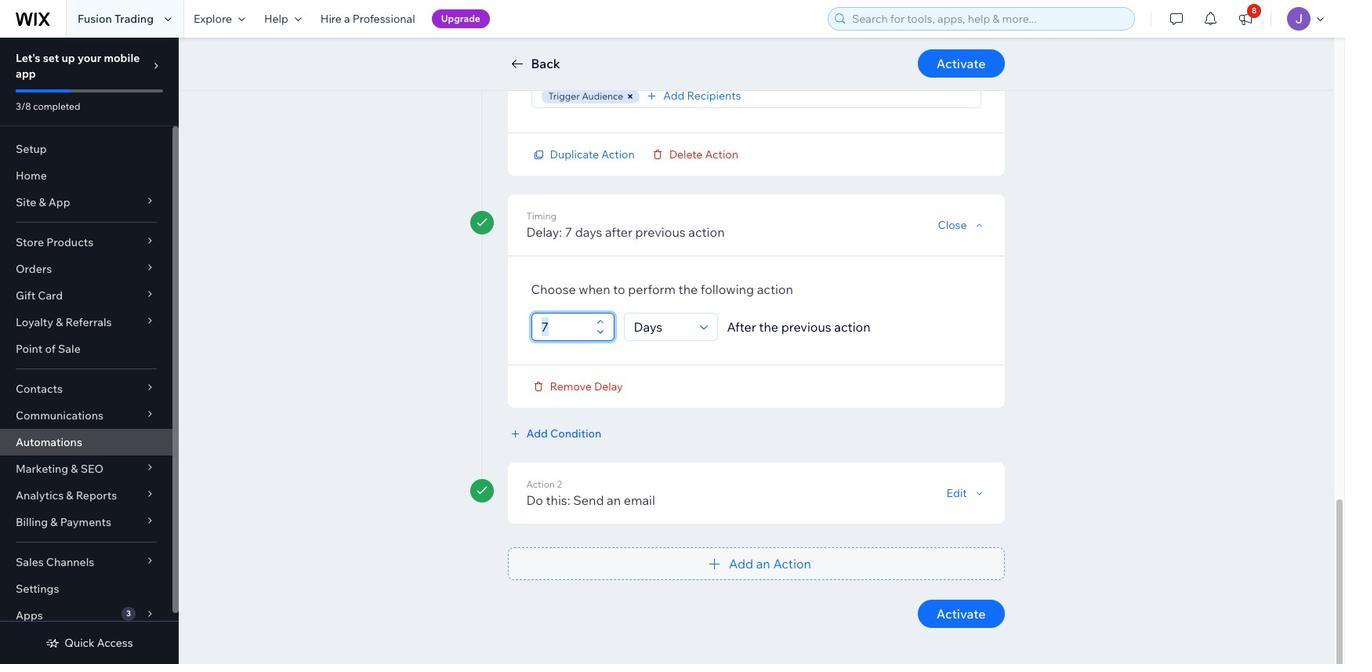 Task type: describe. For each thing, give the bounding box(es) containing it.
hire a professional
[[321, 12, 415, 26]]

email inside add recipients every recipient added will get this email each time it's triggered. learn about recipient groups
[[705, 46, 733, 60]]

action for choose when to perform the following action
[[757, 281, 793, 297]]

Search for tools, apps, help & more... field
[[847, 8, 1130, 30]]

8 button
[[1228, 0, 1263, 38]]

sales
[[16, 555, 44, 569]]

recipient up audience
[[595, 60, 640, 74]]

setup
[[16, 142, 47, 156]]

store
[[16, 235, 44, 249]]

settings
[[16, 582, 59, 596]]

trigger
[[548, 90, 580, 102]]

action inside action 2 do this: send an email
[[526, 478, 555, 490]]

gift card
[[16, 288, 63, 303]]

billing & payments button
[[0, 509, 172, 535]]

hire a professional link
[[311, 0, 425, 38]]

site
[[16, 195, 36, 209]]

after the previous action
[[727, 319, 871, 334]]

loyalty
[[16, 315, 53, 329]]

delete action
[[669, 147, 739, 161]]

payments
[[60, 515, 111, 529]]

a
[[344, 12, 350, 26]]

orders
[[16, 262, 52, 276]]

add for add recipients
[[663, 89, 685, 103]]

add recipients button
[[645, 89, 741, 103]]

1 horizontal spatial the
[[759, 319, 779, 334]]

back button
[[508, 54, 560, 73]]

set
[[43, 51, 59, 65]]

quick access
[[65, 636, 133, 650]]

add for add an action
[[729, 555, 753, 571]]

let's set up your mobile app
[[16, 51, 140, 81]]

settings link
[[0, 575, 172, 602]]

home
[[16, 169, 47, 183]]

timing
[[526, 210, 557, 221]]

it's
[[788, 46, 802, 60]]

automations
[[16, 435, 82, 449]]

marketing
[[16, 462, 68, 476]]

this:
[[546, 492, 570, 508]]

of
[[45, 342, 56, 356]]

point
[[16, 342, 43, 356]]

add for add condition
[[526, 426, 548, 440]]

gift
[[16, 288, 35, 303]]

to
[[613, 281, 625, 297]]

app
[[16, 67, 36, 81]]

app
[[48, 195, 70, 209]]

communications
[[16, 408, 104, 423]]

1 horizontal spatial previous
[[781, 319, 832, 334]]

learn
[[531, 60, 560, 74]]

this
[[684, 46, 703, 60]]

recipient down recipients
[[562, 46, 608, 60]]

action for timing delay: 7 days after previous action
[[689, 224, 725, 239]]

1 activate button from the top
[[918, 49, 1005, 78]]

delay:
[[526, 224, 562, 239]]

point of sale link
[[0, 336, 172, 362]]

analytics & reports button
[[0, 482, 172, 509]]

will
[[646, 46, 662, 60]]

back
[[531, 56, 560, 71]]

3/8
[[16, 100, 31, 112]]

seo
[[81, 462, 104, 476]]

site & app button
[[0, 189, 172, 216]]

2 horizontal spatial action
[[834, 319, 871, 334]]

contacts
[[16, 382, 63, 396]]

automations link
[[0, 429, 172, 455]]

about
[[563, 60, 593, 74]]

activate for second activate button from the bottom
[[937, 56, 986, 71]]

hire
[[321, 12, 342, 26]]

delete
[[669, 147, 703, 161]]

after
[[727, 319, 756, 334]]

orders button
[[0, 256, 172, 282]]

edit
[[947, 486, 967, 500]]

contacts button
[[0, 376, 172, 402]]

home link
[[0, 162, 172, 189]]

site & app
[[16, 195, 70, 209]]

2
[[557, 478, 562, 490]]

2 activate button from the top
[[918, 599, 1005, 628]]

apps
[[16, 608, 43, 622]]

duplicate action button
[[531, 147, 635, 161]]

edit button
[[947, 486, 986, 500]]

billing
[[16, 515, 48, 529]]

analytics & reports
[[16, 488, 117, 503]]

upgrade button
[[432, 9, 490, 28]]

email inside action 2 do this: send an email
[[624, 492, 655, 508]]

sale
[[58, 342, 81, 356]]

time
[[763, 46, 786, 60]]

choose
[[531, 281, 576, 297]]

fusion trading
[[78, 12, 154, 26]]

add an action
[[729, 555, 811, 571]]



Task type: vqa. For each thing, say whether or not it's contained in the screenshot.
the left category image
no



Task type: locate. For each thing, give the bounding box(es) containing it.
professional
[[353, 12, 415, 26]]

triggered.
[[805, 46, 856, 60]]

previous inside timing delay: 7 days after previous action
[[635, 224, 686, 239]]

help
[[264, 12, 288, 26]]

0 vertical spatial email
[[705, 46, 733, 60]]

0 vertical spatial activate
[[937, 56, 986, 71]]

recipient
[[562, 46, 608, 60], [595, 60, 640, 74]]

sales channels
[[16, 555, 94, 569]]

remove delay button
[[531, 379, 623, 393]]

1 vertical spatial action
[[757, 281, 793, 297]]

& for marketing
[[71, 462, 78, 476]]

1 activate from the top
[[937, 56, 986, 71]]

billing & payments
[[16, 515, 111, 529]]

activate for second activate button from the top
[[937, 606, 986, 621]]

action
[[602, 147, 635, 161], [705, 147, 739, 161], [526, 478, 555, 490], [773, 555, 811, 571]]

remove delay
[[550, 379, 623, 393]]

referrals
[[65, 315, 112, 329]]

an inside add an action button
[[756, 555, 770, 571]]

upgrade
[[441, 13, 480, 24]]

explore
[[194, 12, 232, 26]]

trigger audience
[[548, 90, 623, 102]]

added
[[610, 46, 643, 60]]

previous
[[635, 224, 686, 239], [781, 319, 832, 334]]

0 horizontal spatial an
[[607, 492, 621, 508]]

0 horizontal spatial action
[[689, 224, 725, 239]]

add inside add recipients every recipient added will get this email each time it's triggered. learn about recipient groups
[[531, 29, 556, 45]]

sales channels button
[[0, 549, 172, 575]]

your
[[78, 51, 101, 65]]

an inside action 2 do this: send an email
[[607, 492, 621, 508]]

days
[[575, 224, 602, 239]]

card
[[38, 288, 63, 303]]

1 vertical spatial activate
[[937, 606, 986, 621]]

3
[[126, 608, 131, 619]]

channels
[[46, 555, 94, 569]]

0 vertical spatial action
[[689, 224, 725, 239]]

action inside button
[[773, 555, 811, 571]]

marketing & seo button
[[0, 455, 172, 482]]

completed
[[33, 100, 80, 112]]

after
[[605, 224, 633, 239]]

access
[[97, 636, 133, 650]]

store products button
[[0, 229, 172, 256]]

email right this
[[705, 46, 733, 60]]

loyalty & referrals button
[[0, 309, 172, 336]]

& for billing
[[50, 515, 58, 529]]

& left seo
[[71, 462, 78, 476]]

add an action button
[[508, 547, 1005, 580]]

sidebar element
[[0, 38, 179, 664]]

add recipients
[[663, 89, 741, 103]]

1 vertical spatial activate button
[[918, 599, 1005, 628]]

& right loyalty
[[56, 315, 63, 329]]

1 vertical spatial an
[[756, 555, 770, 571]]

add condition button
[[508, 426, 602, 440]]

1 horizontal spatial an
[[756, 555, 770, 571]]

up
[[62, 51, 75, 65]]

1 vertical spatial previous
[[781, 319, 832, 334]]

1 vertical spatial the
[[759, 319, 779, 334]]

an
[[607, 492, 621, 508], [756, 555, 770, 571]]

email right send
[[624, 492, 655, 508]]

add for add recipients every recipient added will get this email each time it's triggered. learn about recipient groups
[[531, 29, 556, 45]]

0 vertical spatial previous
[[635, 224, 686, 239]]

every
[[531, 46, 560, 60]]

help button
[[255, 0, 311, 38]]

close
[[938, 218, 967, 232]]

0 horizontal spatial email
[[624, 492, 655, 508]]

& right site
[[39, 195, 46, 209]]

None field
[[629, 313, 695, 340]]

activate
[[937, 56, 986, 71], [937, 606, 986, 621]]

3/8 completed
[[16, 100, 80, 112]]

0 horizontal spatial the
[[679, 281, 698, 297]]

trading
[[114, 12, 154, 26]]

store products
[[16, 235, 93, 249]]

2 activate from the top
[[937, 606, 986, 621]]

do
[[526, 492, 543, 508]]

8
[[1252, 5, 1257, 16]]

& for site
[[39, 195, 46, 209]]

activate button
[[918, 49, 1005, 78], [918, 599, 1005, 628]]

let's
[[16, 51, 40, 65]]

add inside button
[[729, 555, 753, 571]]

email
[[705, 46, 733, 60], [624, 492, 655, 508]]

0 vertical spatial the
[[679, 281, 698, 297]]

1 horizontal spatial email
[[705, 46, 733, 60]]

send
[[573, 492, 604, 508]]

audience
[[582, 90, 623, 102]]

0 horizontal spatial previous
[[635, 224, 686, 239]]

& left reports
[[66, 488, 73, 503]]

remove
[[550, 379, 592, 393]]

products
[[46, 235, 93, 249]]

learn about recipient groups link
[[531, 60, 679, 74]]

& inside popup button
[[71, 462, 78, 476]]

the right perform
[[679, 281, 698, 297]]

mobile
[[104, 51, 140, 65]]

action
[[689, 224, 725, 239], [757, 281, 793, 297], [834, 319, 871, 334]]

fusion
[[78, 12, 112, 26]]

quick
[[65, 636, 95, 650]]

0 vertical spatial an
[[607, 492, 621, 508]]

when
[[579, 281, 610, 297]]

the
[[679, 281, 698, 297], [759, 319, 779, 334]]

duplicate
[[550, 147, 599, 161]]

the right after
[[759, 319, 779, 334]]

add recipients every recipient added will get this email each time it's triggered. learn about recipient groups
[[531, 29, 856, 74]]

each
[[736, 46, 760, 60]]

quick access button
[[46, 636, 133, 650]]

setup link
[[0, 136, 172, 162]]

& for loyalty
[[56, 315, 63, 329]]

get
[[665, 46, 682, 60]]

delay
[[594, 379, 623, 393]]

& inside popup button
[[50, 515, 58, 529]]

& for analytics
[[66, 488, 73, 503]]

& right the billing
[[50, 515, 58, 529]]

2 vertical spatial action
[[834, 319, 871, 334]]

1 vertical spatial email
[[624, 492, 655, 508]]

1 horizontal spatial action
[[757, 281, 793, 297]]

None number field
[[537, 313, 591, 340]]

action inside timing delay: 7 days after previous action
[[689, 224, 725, 239]]

0 vertical spatial activate button
[[918, 49, 1005, 78]]

loyalty & referrals
[[16, 315, 112, 329]]



